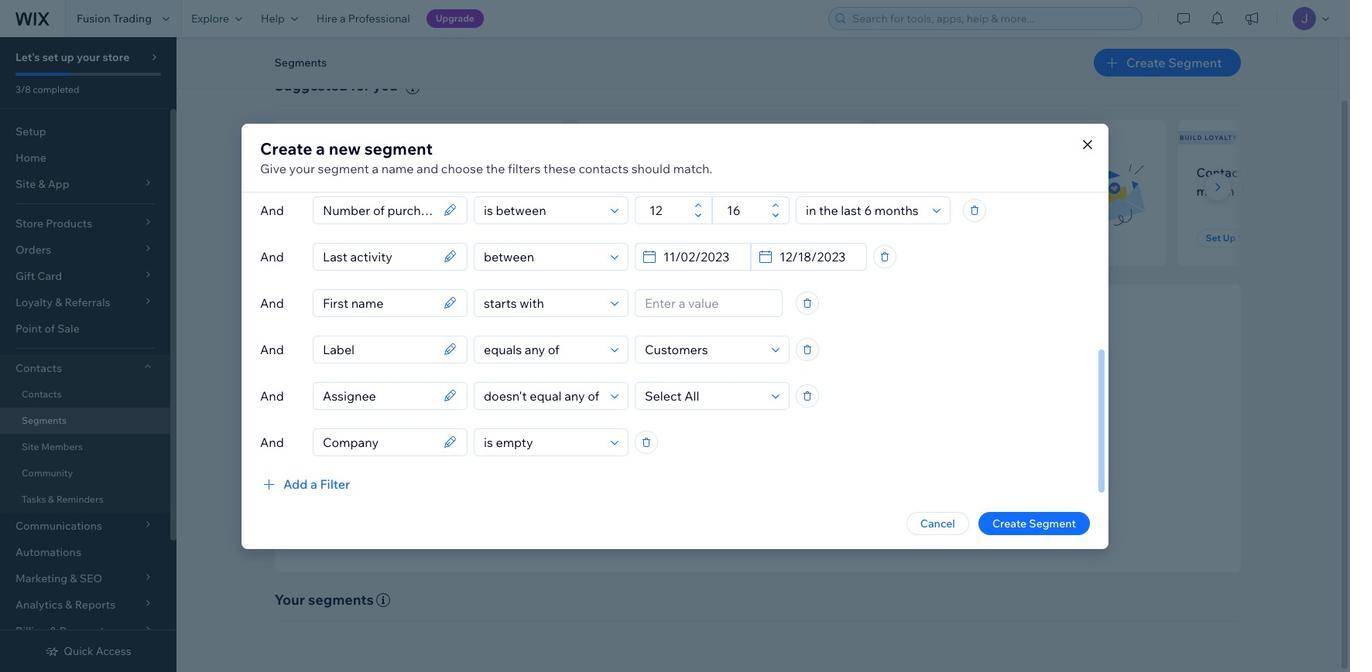 Task type: vqa. For each thing, say whether or not it's contained in the screenshot.
on-
no



Task type: locate. For each thing, give the bounding box(es) containing it.
of left sale
[[44, 322, 55, 336]]

0 vertical spatial to
[[361, 183, 373, 199]]

2 up from the left
[[621, 232, 634, 244]]

segment for 1st 'set up segment' button from right
[[1238, 232, 1279, 244]]

email up on
[[935, 165, 967, 180]]

contacts
[[579, 161, 629, 176], [322, 165, 373, 180], [732, 438, 776, 452]]

1 vertical spatial of
[[720, 438, 730, 452]]

0 horizontal spatial email
[[700, 459, 727, 473]]

set up segment button for made
[[594, 229, 686, 248]]

5 and from the top
[[260, 388, 284, 404]]

2 set from the left
[[604, 232, 619, 244]]

set up segment button down 'from' text field
[[594, 229, 686, 248]]

automatically
[[840, 438, 908, 452]]

0 vertical spatial create segment
[[1127, 55, 1222, 70]]

segments inside segments button
[[274, 56, 327, 70]]

contacts down loyalty
[[1197, 165, 1250, 180]]

Choose a condition field
[[479, 197, 606, 223], [479, 244, 606, 270], [479, 290, 606, 316], [479, 336, 606, 363], [479, 383, 606, 409], [479, 429, 606, 456]]

set for potential customers who haven't made a purchase yet
[[604, 232, 619, 244]]

set
[[42, 50, 58, 64]]

subscribers down suggested
[[296, 134, 349, 142]]

let's
[[15, 50, 40, 64]]

3 up from the left
[[922, 232, 935, 244]]

point of sale
[[15, 322, 80, 336]]

the up groups
[[698, 415, 720, 433]]

add
[[283, 477, 308, 492]]

contacts up haven't
[[579, 161, 629, 176]]

new up the give
[[276, 134, 294, 142]]

0 horizontal spatial create segment button
[[979, 512, 1090, 535]]

1 select options field from the top
[[640, 336, 767, 363]]

and up mailing
[[417, 161, 438, 176]]

email down groups
[[700, 459, 727, 473]]

hire a professional
[[317, 12, 410, 26]]

segment for subscribed's 'set up segment' button
[[335, 232, 375, 244]]

your right on
[[957, 183, 983, 199]]

subscribers up campaign
[[970, 165, 1038, 180]]

segment up name
[[365, 138, 433, 158]]

0 horizontal spatial subscribers
[[296, 134, 349, 142]]

set up segment down on
[[905, 232, 977, 244]]

of inside reach the right target audience create specific groups of contacts that update automatically send personalized email campaigns to drive sales and build trust
[[720, 438, 730, 452]]

11/02/2023 field
[[659, 244, 746, 270]]

None field
[[318, 197, 439, 223], [318, 244, 439, 270], [318, 290, 439, 316], [318, 336, 439, 363], [318, 383, 439, 409], [318, 429, 439, 456], [318, 197, 439, 223], [318, 244, 439, 270], [318, 290, 439, 316], [318, 336, 439, 363], [318, 383, 439, 409], [318, 429, 439, 456]]

match.
[[673, 161, 713, 176]]

your inside sidebar element
[[77, 50, 100, 64]]

automations
[[15, 546, 81, 560]]

up for made
[[621, 232, 634, 244]]

1 vertical spatial and
[[856, 459, 875, 473]]

12/18/2023 field
[[775, 244, 862, 270]]

clicked
[[895, 183, 937, 199]]

up down clicked
[[922, 232, 935, 244]]

contacts for contacts dropdown button
[[15, 362, 62, 376]]

set up segment button for clicked
[[895, 229, 987, 248]]

3 set up segment from the left
[[905, 232, 977, 244]]

help button
[[252, 0, 307, 37]]

your inside the new contacts who recently subscribed to your mailing list
[[376, 183, 402, 199]]

the inside reach the right target audience create specific groups of contacts that update automatically send personalized email campaigns to drive sales and build trust
[[698, 415, 720, 433]]

these
[[544, 161, 576, 176]]

2 vertical spatial contacts
[[22, 389, 61, 400]]

fusion
[[77, 12, 111, 26]]

contacts inside contacts link
[[22, 389, 61, 400]]

1 horizontal spatial subscribers
[[970, 165, 1038, 180]]

1 vertical spatial new
[[293, 165, 319, 180]]

1 horizontal spatial to
[[787, 459, 798, 473]]

set up segment down subscribed
[[302, 232, 375, 244]]

1 vertical spatial segments
[[22, 415, 67, 427]]

1 vertical spatial contacts
[[15, 362, 62, 376]]

potential customers who haven't made a purchase yet
[[594, 165, 760, 199]]

tasks & reminders
[[22, 494, 104, 506]]

1 horizontal spatial the
[[698, 415, 720, 433]]

personalized
[[633, 459, 697, 473]]

segments for segments button in the top left of the page
[[274, 56, 327, 70]]

4 set from the left
[[1206, 232, 1221, 244]]

1 horizontal spatial email
[[935, 165, 967, 180]]

up for clicked
[[922, 232, 935, 244]]

0 horizontal spatial segments
[[22, 415, 67, 427]]

cancel button
[[907, 512, 969, 535]]

sidebar element
[[0, 37, 177, 673]]

up down haven't
[[621, 232, 634, 244]]

store
[[103, 50, 130, 64]]

who inside the new contacts who recently subscribed to your mailing list
[[376, 165, 400, 180]]

th
[[1342, 165, 1350, 180]]

recently
[[403, 165, 450, 180]]

1 horizontal spatial create segment button
[[1094, 49, 1241, 77]]

0 horizontal spatial to
[[361, 183, 373, 199]]

a right hire
[[340, 12, 346, 26]]

set up segment button down contacts with a birthday th
[[1197, 229, 1288, 248]]

reminders
[[56, 494, 104, 506]]

your down name
[[376, 183, 402, 199]]

a inside button
[[310, 477, 317, 492]]

who inside active email subscribers who clicked on your campaign
[[1041, 165, 1065, 180]]

for
[[351, 77, 370, 94]]

1 horizontal spatial who
[[713, 165, 738, 180]]

up down subscribed
[[320, 232, 332, 244]]

up
[[61, 50, 74, 64]]

explore
[[191, 12, 229, 26]]

1 horizontal spatial of
[[720, 438, 730, 452]]

2 select options field from the top
[[640, 383, 767, 409]]

1 and from the top
[[260, 202, 284, 218]]

2 horizontal spatial who
[[1041, 165, 1065, 180]]

cancel
[[920, 517, 955, 531]]

segments
[[308, 591, 374, 609]]

contacts inside contacts dropdown button
[[15, 362, 62, 376]]

community link
[[0, 461, 170, 487]]

1 horizontal spatial and
[[856, 459, 875, 473]]

tasks
[[22, 494, 46, 506]]

to right subscribed
[[361, 183, 373, 199]]

create inside create a new segment give your segment a name and choose the filters these contacts should match.
[[260, 138, 312, 158]]

to
[[361, 183, 373, 199], [787, 459, 798, 473]]

a down customers on the top of the page
[[675, 183, 682, 199]]

new for new contacts who recently subscribed to your mailing list
[[293, 165, 319, 180]]

0 vertical spatial email
[[935, 165, 967, 180]]

2 choose a condition field from the top
[[479, 244, 606, 270]]

3 and from the top
[[260, 295, 284, 311]]

contacts
[[1197, 165, 1250, 180], [15, 362, 62, 376], [22, 389, 61, 400]]

your inside active email subscribers who clicked on your campaign
[[957, 183, 983, 199]]

set
[[302, 232, 318, 244], [604, 232, 619, 244], [905, 232, 920, 244], [1206, 232, 1221, 244]]

your right the give
[[289, 161, 315, 176]]

0 horizontal spatial and
[[417, 161, 438, 176]]

1 vertical spatial the
[[698, 415, 720, 433]]

0 horizontal spatial who
[[376, 165, 400, 180]]

who up purchase
[[713, 165, 738, 180]]

of down right
[[720, 438, 730, 452]]

0 vertical spatial select options field
[[640, 336, 767, 363]]

4 and from the top
[[260, 342, 284, 357]]

1 set up segment from the left
[[302, 232, 375, 244]]

1 vertical spatial to
[[787, 459, 798, 473]]

should
[[632, 161, 671, 176]]

set up segment button down on
[[895, 229, 987, 248]]

2 set up segment from the left
[[604, 232, 676, 244]]

3 set up segment button from the left
[[895, 229, 987, 248]]

2 and from the top
[[260, 249, 284, 264]]

1 horizontal spatial segments
[[274, 56, 327, 70]]

made
[[640, 183, 673, 199]]

segment
[[1169, 55, 1222, 70], [335, 232, 375, 244], [636, 232, 676, 244], [937, 232, 977, 244], [1238, 232, 1279, 244], [1029, 517, 1076, 531]]

let's set up your store
[[15, 50, 130, 64]]

5 choose a condition field from the top
[[479, 383, 606, 409]]

your
[[77, 50, 100, 64], [289, 161, 315, 176], [376, 183, 402, 199], [957, 183, 983, 199]]

2 set up segment button from the left
[[594, 229, 686, 248]]

new
[[276, 134, 294, 142], [293, 165, 319, 180]]

set up segment button
[[293, 229, 384, 248], [594, 229, 686, 248], [895, 229, 987, 248], [1197, 229, 1288, 248]]

your
[[274, 591, 305, 609]]

segments up suggested
[[274, 56, 327, 70]]

the
[[486, 161, 505, 176], [698, 415, 720, 433]]

the left the filters
[[486, 161, 505, 176]]

0 vertical spatial and
[[417, 161, 438, 176]]

0 vertical spatial the
[[486, 161, 505, 176]]

new for new subscribers
[[276, 134, 294, 142]]

email inside active email subscribers who clicked on your campaign
[[935, 165, 967, 180]]

up down contacts with a birthday th
[[1223, 232, 1236, 244]]

set up segment button down subscribed
[[293, 229, 384, 248]]

6 and from the top
[[260, 435, 284, 450]]

target
[[758, 415, 798, 433]]

select options field down enter a value field
[[640, 336, 767, 363]]

segments for the segments link
[[22, 415, 67, 427]]

trust
[[905, 459, 929, 473]]

1 vertical spatial segment
[[318, 161, 369, 176]]

0 vertical spatial create segment button
[[1094, 49, 1241, 77]]

create segment button for cancel
[[979, 512, 1090, 535]]

subscribed
[[293, 183, 358, 199]]

create segment button
[[1094, 49, 1241, 77], [979, 512, 1090, 535]]

select options field up the reach
[[640, 383, 767, 409]]

and
[[260, 202, 284, 218], [260, 249, 284, 264], [260, 295, 284, 311], [260, 342, 284, 357], [260, 388, 284, 404], [260, 435, 284, 450]]

list
[[271, 120, 1350, 266]]

who for purchase
[[713, 165, 738, 180]]

contacts up campaigns on the right bottom of page
[[732, 438, 776, 452]]

automations link
[[0, 540, 170, 566]]

who left recently
[[376, 165, 400, 180]]

1 vertical spatial subscribers
[[970, 165, 1038, 180]]

1 vertical spatial create segment button
[[979, 512, 1090, 535]]

1 set up segment button from the left
[[293, 229, 384, 248]]

of
[[44, 322, 55, 336], [720, 438, 730, 452]]

send
[[604, 459, 630, 473]]

segments button
[[267, 51, 335, 74]]

0 vertical spatial new
[[276, 134, 294, 142]]

1 vertical spatial create segment
[[993, 517, 1076, 531]]

suggested for you
[[274, 77, 398, 94]]

2 who from the left
[[713, 165, 738, 180]]

4 choose a condition field from the top
[[479, 336, 606, 363]]

help
[[261, 12, 285, 26]]

0 horizontal spatial of
[[44, 322, 55, 336]]

set up segment down 'from' text field
[[604, 232, 676, 244]]

up
[[320, 232, 332, 244], [621, 232, 634, 244], [922, 232, 935, 244], [1223, 232, 1236, 244]]

1 horizontal spatial contacts
[[579, 161, 629, 176]]

who inside potential customers who haven't made a purchase yet
[[713, 165, 738, 180]]

contacts down contacts dropdown button
[[22, 389, 61, 400]]

of inside sidebar element
[[44, 322, 55, 336]]

1 who from the left
[[376, 165, 400, 180]]

Select an option field
[[801, 197, 928, 223]]

add a filter button
[[260, 475, 350, 494]]

contacts down point of sale
[[15, 362, 62, 376]]

1 vertical spatial email
[[700, 459, 727, 473]]

home
[[15, 151, 46, 165]]

sales
[[828, 459, 854, 473]]

who up campaign
[[1041, 165, 1065, 180]]

1 set from the left
[[302, 232, 318, 244]]

1 vertical spatial select options field
[[640, 383, 767, 409]]

1 up from the left
[[320, 232, 332, 244]]

0 vertical spatial segments
[[274, 56, 327, 70]]

segment down new
[[318, 161, 369, 176]]

active
[[895, 165, 933, 180]]

to left drive
[[787, 459, 798, 473]]

3 who from the left
[[1041, 165, 1065, 180]]

0 vertical spatial contacts
[[1197, 165, 1250, 180]]

From text field
[[645, 197, 690, 223]]

0 vertical spatial of
[[44, 322, 55, 336]]

new inside the new contacts who recently subscribed to your mailing list
[[293, 165, 319, 180]]

and down automatically
[[856, 459, 875, 473]]

active email subscribers who clicked on your campaign
[[895, 165, 1065, 199]]

set up segment down contacts with a birthday th
[[1206, 232, 1279, 244]]

a right with
[[1280, 165, 1287, 180]]

segments
[[274, 56, 327, 70], [22, 415, 67, 427]]

potential
[[594, 165, 646, 180]]

quick access button
[[45, 645, 131, 659]]

segment
[[365, 138, 433, 158], [318, 161, 369, 176]]

3 set from the left
[[905, 232, 920, 244]]

your right up
[[77, 50, 100, 64]]

a right add
[[310, 477, 317, 492]]

subscribers
[[296, 134, 349, 142], [970, 165, 1038, 180]]

segments up site members
[[22, 415, 67, 427]]

Select options field
[[640, 336, 767, 363], [640, 383, 767, 409]]

0 horizontal spatial the
[[486, 161, 505, 176]]

set up segment for subscribed
[[302, 232, 375, 244]]

2 horizontal spatial contacts
[[732, 438, 776, 452]]

0 horizontal spatial contacts
[[322, 165, 373, 180]]

new up subscribed
[[293, 165, 319, 180]]

segments inside the segments link
[[22, 415, 67, 427]]

build
[[877, 459, 903, 473]]

a
[[340, 12, 346, 26], [316, 138, 325, 158], [372, 161, 379, 176], [1280, 165, 1287, 180], [675, 183, 682, 199], [310, 477, 317, 492]]

contacts down new
[[322, 165, 373, 180]]



Task type: describe. For each thing, give the bounding box(es) containing it.
campaigns
[[730, 459, 785, 473]]

1 choose a condition field from the top
[[479, 197, 606, 223]]

upgrade
[[436, 12, 475, 24]]

filter
[[320, 477, 350, 492]]

4 set up segment button from the left
[[1197, 229, 1288, 248]]

create segment button for segments
[[1094, 49, 1241, 77]]

3 choose a condition field from the top
[[479, 290, 606, 316]]

site
[[22, 441, 39, 453]]

mailing
[[405, 183, 448, 199]]

home link
[[0, 145, 170, 171]]

new subscribers
[[276, 134, 349, 142]]

the inside create a new segment give your segment a name and choose the filters these contacts should match.
[[486, 161, 505, 176]]

sale
[[57, 322, 80, 336]]

name
[[382, 161, 414, 176]]

loyalty
[[1205, 134, 1238, 142]]

a inside 'link'
[[340, 12, 346, 26]]

give
[[260, 161, 287, 176]]

hire
[[317, 12, 338, 26]]

a inside contacts with a birthday th
[[1280, 165, 1287, 180]]

access
[[96, 645, 131, 659]]

completed
[[33, 84, 79, 95]]

build
[[1180, 134, 1203, 142]]

site members link
[[0, 434, 170, 461]]

contacts button
[[0, 355, 170, 382]]

setup link
[[0, 118, 170, 145]]

set up segment for made
[[604, 232, 676, 244]]

set for active email subscribers who clicked on your campaign
[[905, 232, 920, 244]]

subscribers inside active email subscribers who clicked on your campaign
[[970, 165, 1038, 180]]

that
[[779, 438, 799, 452]]

segments link
[[0, 408, 170, 434]]

new
[[329, 138, 361, 158]]

community
[[22, 468, 73, 479]]

audience
[[801, 415, 861, 433]]

contacts inside reach the right target audience create specific groups of contacts that update automatically send personalized email campaigns to drive sales and build trust
[[732, 438, 776, 452]]

setup
[[15, 125, 46, 139]]

email inside reach the right target audience create specific groups of contacts that update automatically send personalized email campaigns to drive sales and build trust
[[700, 459, 727, 473]]

0 horizontal spatial create segment
[[993, 517, 1076, 531]]

contacts inside the new contacts who recently subscribed to your mailing list
[[322, 165, 373, 180]]

1 horizontal spatial create segment
[[1127, 55, 1222, 70]]

a left new
[[316, 138, 325, 158]]

contacts inside contacts with a birthday th
[[1197, 165, 1250, 180]]

create a new segment give your segment a name and choose the filters these contacts should match.
[[260, 138, 713, 176]]

who for your
[[376, 165, 400, 180]]

fusion trading
[[77, 12, 152, 26]]

4 up from the left
[[1223, 232, 1236, 244]]

professional
[[348, 12, 410, 26]]

0 vertical spatial segment
[[365, 138, 433, 158]]

on
[[940, 183, 954, 199]]

contacts with a birthday th
[[1197, 165, 1350, 199]]

&
[[48, 494, 54, 506]]

right
[[723, 415, 754, 433]]

Enter a value field
[[640, 290, 777, 316]]

segment for clicked's 'set up segment' button
[[937, 232, 977, 244]]

Search for tools, apps, help & more... field
[[848, 8, 1137, 29]]

trading
[[113, 12, 152, 26]]

quick access
[[64, 645, 131, 659]]

your segments
[[274, 591, 374, 609]]

hire a professional link
[[307, 0, 419, 37]]

and inside reach the right target audience create specific groups of contacts that update automatically send personalized email campaigns to drive sales and build trust
[[856, 459, 875, 473]]

birthday
[[1290, 165, 1339, 180]]

your inside create a new segment give your segment a name and choose the filters these contacts should match.
[[289, 161, 315, 176]]

campaign
[[986, 183, 1044, 199]]

set for new contacts who recently subscribed to your mailing list
[[302, 232, 318, 244]]

choose
[[441, 161, 483, 176]]

specific
[[640, 438, 679, 452]]

suggested
[[274, 77, 348, 94]]

3/8 completed
[[15, 84, 79, 95]]

reach
[[654, 415, 695, 433]]

point of sale link
[[0, 316, 170, 342]]

with
[[1253, 165, 1278, 180]]

set up segment button for subscribed
[[293, 229, 384, 248]]

create inside reach the right target audience create specific groups of contacts that update automatically send personalized email campaigns to drive sales and build trust
[[604, 438, 638, 452]]

members
[[41, 441, 83, 453]]

list containing new contacts who recently subscribed to your mailing list
[[271, 120, 1350, 266]]

contacts link
[[0, 382, 170, 408]]

to inside the new contacts who recently subscribed to your mailing list
[[361, 183, 373, 199]]

drive
[[800, 459, 826, 473]]

haven't
[[594, 183, 637, 199]]

yet
[[742, 183, 760, 199]]

list
[[450, 183, 468, 199]]

4 set up segment from the left
[[1206, 232, 1279, 244]]

segment for made 'set up segment' button
[[636, 232, 676, 244]]

6 choose a condition field from the top
[[479, 429, 606, 456]]

quick
[[64, 645, 93, 659]]

you
[[373, 77, 398, 94]]

point
[[15, 322, 42, 336]]

add a filter
[[283, 477, 350, 492]]

and inside create a new segment give your segment a name and choose the filters these contacts should match.
[[417, 161, 438, 176]]

a inside potential customers who haven't made a purchase yet
[[675, 183, 682, 199]]

build loyalty
[[1180, 134, 1238, 142]]

to inside reach the right target audience create specific groups of contacts that update automatically send personalized email campaigns to drive sales and build trust
[[787, 459, 798, 473]]

contacts for contacts link
[[22, 389, 61, 400]]

purchase
[[685, 183, 739, 199]]

up for subscribed
[[320, 232, 332, 244]]

contacts inside create a new segment give your segment a name and choose the filters these contacts should match.
[[579, 161, 629, 176]]

groups
[[682, 438, 717, 452]]

customers
[[649, 165, 711, 180]]

site members
[[22, 441, 83, 453]]

0 vertical spatial subscribers
[[296, 134, 349, 142]]

reach the right target audience create specific groups of contacts that update automatically send personalized email campaigns to drive sales and build trust
[[604, 415, 929, 473]]

set up segment for clicked
[[905, 232, 977, 244]]

To text field
[[722, 197, 767, 223]]

a left name
[[372, 161, 379, 176]]



